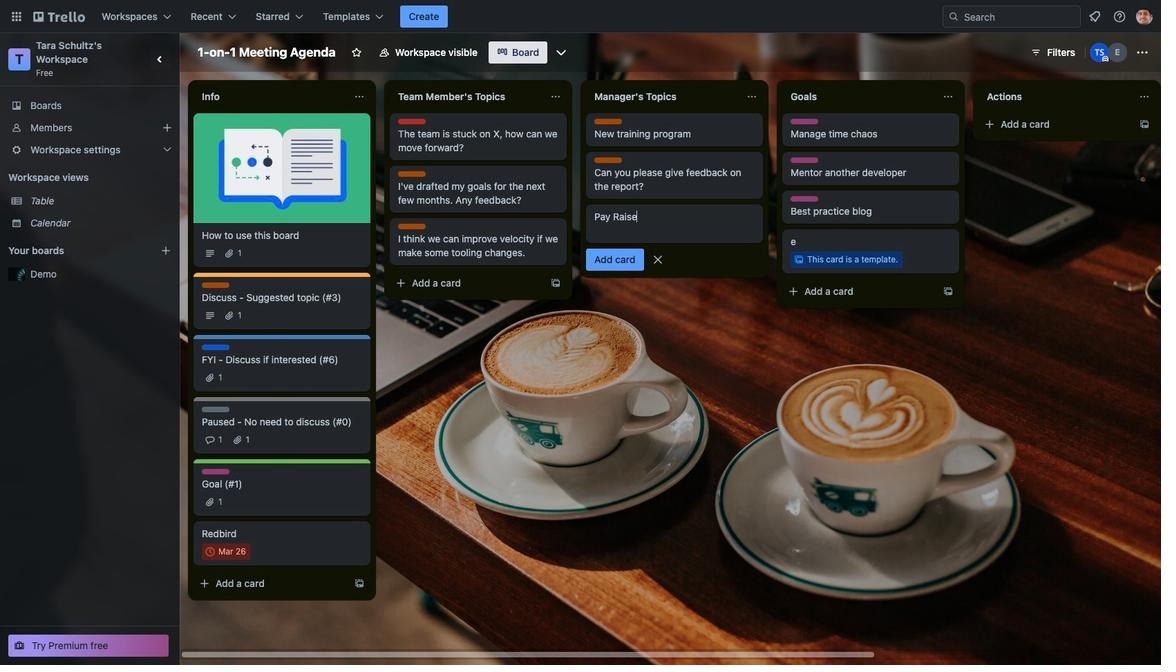 Task type: describe. For each thing, give the bounding box(es) containing it.
Board name text field
[[191, 41, 343, 64]]

0 notifications image
[[1087, 8, 1103, 25]]

search image
[[949, 11, 960, 22]]

create from template… image
[[1139, 119, 1150, 130]]

open information menu image
[[1113, 10, 1127, 24]]

color: black, title: "paused" element
[[202, 407, 230, 413]]

customize views image
[[555, 46, 568, 59]]

this member is an admin of this board. image
[[1103, 56, 1109, 62]]

color: blue, title: "fyi" element
[[202, 345, 230, 351]]

0 horizontal spatial create from template… image
[[354, 579, 365, 590]]

color: red, title: "blocker" element
[[398, 119, 426, 124]]

tara schultz (taraschultz7) image
[[1090, 43, 1110, 62]]



Task type: vqa. For each thing, say whether or not it's contained in the screenshot.
AMAZING FIELDS image at the right bottom of page
no



Task type: locate. For each thing, give the bounding box(es) containing it.
1 horizontal spatial create from template… image
[[550, 278, 561, 289]]

None checkbox
[[202, 544, 250, 561]]

color: pink, title: "goal" element
[[791, 119, 819, 124], [791, 158, 819, 163], [791, 196, 819, 202], [202, 469, 230, 475]]

2 horizontal spatial create from template… image
[[943, 286, 954, 297]]

Search field
[[943, 6, 1081, 28]]

ethanhunt1 (ethanhunt117) image
[[1108, 43, 1128, 62]]

show menu image
[[1136, 46, 1150, 59]]

your boards with 1 items element
[[8, 243, 140, 259]]

cancel image
[[651, 253, 665, 267]]

color: orange, title: "discuss" element
[[595, 119, 622, 124], [595, 158, 622, 163], [398, 171, 426, 177], [398, 224, 426, 230], [202, 283, 230, 288]]

None text field
[[390, 86, 545, 108], [586, 86, 741, 108], [390, 86, 545, 108], [586, 86, 741, 108]]

workspace navigation collapse icon image
[[151, 50, 170, 69]]

star or unstar board image
[[351, 47, 362, 58]]

None text field
[[194, 86, 348, 108], [783, 86, 938, 108], [979, 86, 1134, 108], [194, 86, 348, 108], [783, 86, 938, 108], [979, 86, 1134, 108]]

back to home image
[[33, 6, 85, 28]]

james peterson (jamespeterson93) image
[[1137, 8, 1153, 25]]

primary element
[[0, 0, 1162, 33]]

add board image
[[160, 245, 171, 257]]

create from template… image
[[550, 278, 561, 289], [943, 286, 954, 297], [354, 579, 365, 590]]

Enter a title for this card… text field
[[586, 205, 763, 243]]



